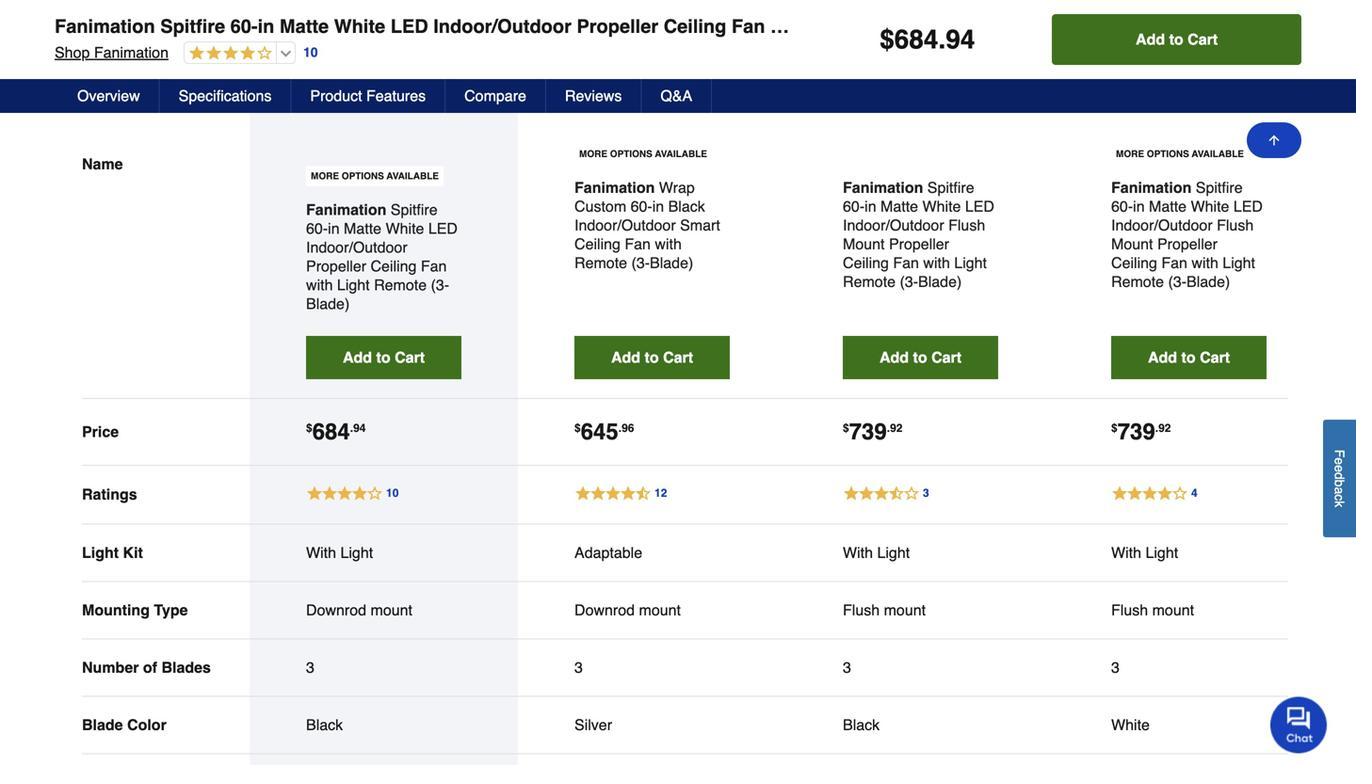 Task type: vqa. For each thing, say whether or not it's contained in the screenshot.
Tenn's 2023
no



Task type: describe. For each thing, give the bounding box(es) containing it.
remote inside wrap custom 60-in black indoor/outdoor smart ceiling fan with remote (3-blade)
[[575, 254, 627, 271]]

blade) inside spitfire 60-in matte white led indoor/outdoor propeller ceiling fan with light remote (3- blade)
[[306, 295, 350, 312]]

with light for first "with light" cell from the left
[[306, 544, 373, 562]]

number
[[82, 659, 139, 676]]

10
[[303, 45, 318, 60]]

$ inside $ 645 . 96
[[575, 422, 581, 435]]

1 739 from the left
[[849, 419, 887, 445]]

more options available for spitfire 60-in matte white led indoor/outdoor propeller ceiling fan with light remote (3- blade)
[[311, 171, 439, 182]]

color
[[127, 717, 167, 734]]

specifications
[[179, 87, 272, 105]]

ceiling inside spitfire 60-in matte white led indoor/outdoor propeller ceiling fan with light remote (3- blade)
[[371, 257, 417, 275]]

1 e from the top
[[1332, 458, 1347, 465]]

d
[[1332, 473, 1347, 480]]

2 spitfire 60-in matte white led indoor/outdoor flush mount propeller ceiling fan with light remote (3-blade) from the left
[[1111, 179, 1263, 290]]

1 vertical spatial 684
[[312, 419, 350, 445]]

f e e d b a c k button
[[1323, 420, 1356, 538]]

1 spitfire 60-in matte white led indoor/outdoor flush mount propeller ceiling fan with light remote (3-blade) from the left
[[843, 179, 995, 290]]

. inside $ 684 . 94
[[350, 422, 353, 435]]

1 3 cell from the left
[[306, 659, 462, 677]]

add to cart for wrap custom 60-in black indoor/outdoor smart ceiling fan with remote (3-blade)
[[611, 349, 693, 366]]

q&a button
[[642, 79, 712, 113]]

2 e from the top
[[1332, 465, 1347, 473]]

f
[[1332, 450, 1347, 458]]

flush mount for 2nd flush mount cell from left
[[1111, 602, 1194, 619]]

mount for 1st flush mount cell from the left
[[884, 602, 926, 619]]

type
[[154, 602, 188, 619]]

shop
[[55, 44, 90, 61]]

2 92 from the left
[[1159, 422, 1171, 435]]

1 vertical spatial 94
[[353, 422, 366, 435]]

wrap
[[659, 179, 695, 196]]

3 with light cell from the left
[[1111, 544, 1267, 563]]

options for spitfire 60-in matte white led indoor/outdoor propeller ceiling fan with light remote (3- blade)
[[342, 171, 384, 182]]

96
[[622, 422, 634, 435]]

more options available cell for wrap custom 60-in black indoor/outdoor smart ceiling fan with remote (3-blade)
[[575, 144, 712, 164]]

4 3 from the left
[[1111, 659, 1120, 676]]

options for spitfire 60-in matte white led indoor/outdoor flush mount propeller ceiling fan with light remote (3-blade)
[[1147, 149, 1189, 159]]

fanimation spitfire 60-in matte white led indoor/outdoor propeller ceiling fan with light remote (3-blade)
[[55, 16, 1019, 37]]

blade
[[82, 717, 123, 734]]

led inside spitfire 60-in matte white led indoor/outdoor propeller ceiling fan with light remote (3- blade)
[[428, 220, 458, 237]]

a
[[1332, 487, 1347, 495]]

2 flush mount cell from the left
[[1111, 601, 1267, 620]]

available for spitfire 60-in matte white led indoor/outdoor propeller ceiling fan with light remote (3- blade)
[[387, 171, 439, 182]]

mount for 2nd flush mount cell from left
[[1152, 602, 1194, 619]]

white inside cell
[[1111, 717, 1150, 734]]

add for spitfire 60-in matte white led indoor/outdoor propeller ceiling fan with light remote (3- blade)
[[343, 349, 372, 366]]

add to cart button for spitfire 60-in matte white led indoor/outdoor flush mount propeller ceiling fan with light remote (3-blade)
[[1111, 336, 1267, 379]]

645
[[581, 419, 619, 445]]

product features
[[310, 87, 426, 105]]

fanimation spitfire 60-in matte white led indoor/outdoor propeller ceiling fan with light remote (3-blade) image
[[306, 0, 462, 146]]

2 fanimation spitfire 60-in matte white led indoor/outdoor flush mount propeller ceiling fan with light remote (3-blade) image from the left
[[1111, 0, 1267, 124]]

0 horizontal spatial black
[[306, 717, 343, 734]]

available for spitfire 60-in matte white led indoor/outdoor flush mount propeller ceiling fan with light remote (3-blade)
[[1192, 149, 1244, 159]]

spitfire 60-in matte white led indoor/outdoor propeller ceiling fan with light remote (3- blade)
[[306, 201, 458, 312]]

q&a
[[661, 87, 692, 105]]

in inside wrap custom 60-in black indoor/outdoor smart ceiling fan with remote (3-blade)
[[652, 198, 664, 215]]

(3- inside wrap custom 60-in black indoor/outdoor smart ceiling fan with remote (3-blade)
[[631, 254, 650, 271]]

2 black cell from the left
[[843, 716, 998, 735]]

white inside spitfire 60-in matte white led indoor/outdoor propeller ceiling fan with light remote (3- blade)
[[386, 220, 424, 237]]

silver cell
[[575, 716, 730, 735]]

60- inside wrap custom 60-in black indoor/outdoor smart ceiling fan with remote (3-blade)
[[631, 198, 652, 215]]

add to cart for spitfire 60-in matte white led indoor/outdoor flush mount propeller ceiling fan with light remote (3-blade)
[[1148, 349, 1230, 366]]

blades
[[161, 659, 211, 676]]

price
[[82, 423, 119, 441]]

remote inside spitfire 60-in matte white led indoor/outdoor propeller ceiling fan with light remote (3- blade)
[[374, 276, 427, 294]]

downrod for second downrod mount cell from right
[[306, 602, 366, 619]]

wrap custom 60-in black indoor/outdoor smart ceiling fan with remote (3-blade)
[[575, 179, 720, 271]]

indoor/outdoor inside spitfire 60-in matte white led indoor/outdoor propeller ceiling fan with light remote (3- blade)
[[306, 239, 407, 256]]

more options available cell for spitfire 60-in matte white led indoor/outdoor flush mount propeller ceiling fan with light remote (3-blade)
[[1111, 144, 1249, 164]]

mount for second downrod mount cell from right
[[371, 602, 412, 619]]

to for spitfire 60-in matte white led indoor/outdoor propeller ceiling fan with light remote (3- blade)
[[376, 349, 390, 366]]

1 black cell from the left
[[306, 716, 462, 735]]

white cell
[[1111, 716, 1267, 735]]

more for wrap custom 60-in black indoor/outdoor smart ceiling fan with remote (3-blade)
[[579, 149, 607, 159]]

light inside spitfire 60-in matte white led indoor/outdoor propeller ceiling fan with light remote (3- blade)
[[337, 276, 370, 294]]

overview
[[77, 87, 140, 105]]

c
[[1332, 495, 1347, 501]]

spitfire inside spitfire 60-in matte white led indoor/outdoor propeller ceiling fan with light remote (3- blade)
[[391, 201, 438, 218]]

2 $ 739 . 92 from the left
[[1111, 419, 1171, 445]]

black inside wrap custom 60-in black indoor/outdoor smart ceiling fan with remote (3-blade)
[[668, 198, 705, 215]]

specifications button
[[160, 79, 291, 113]]

1 horizontal spatial 94
[[946, 24, 975, 55]]

3.8 stars image
[[185, 45, 272, 63]]

add to cart button for spitfire 60-in matte white led indoor/outdoor propeller ceiling fan with light remote (3- blade)
[[306, 336, 462, 379]]

add for spitfire 60-in matte white led indoor/outdoor flush mount propeller ceiling fan with light remote (3-blade)
[[1148, 349, 1177, 366]]

reviews
[[565, 87, 622, 105]]

with inside spitfire 60-in matte white led indoor/outdoor propeller ceiling fan with light remote (3- blade)
[[306, 276, 333, 294]]

overview button
[[58, 79, 160, 113]]

silver
[[575, 717, 612, 734]]

kit
[[123, 544, 143, 562]]

arrow up image
[[1267, 133, 1282, 148]]

fan inside wrap custom 60-in black indoor/outdoor smart ceiling fan with remote (3-blade)
[[625, 235, 651, 253]]

mounting
[[82, 602, 150, 619]]

fan inside spitfire 60-in matte white led indoor/outdoor propeller ceiling fan with light remote (3- blade)
[[421, 257, 447, 275]]



Task type: locate. For each thing, give the bounding box(es) containing it.
add to cart for spitfire 60-in matte white led indoor/outdoor propeller ceiling fan with light remote (3- blade)
[[343, 349, 425, 366]]

indoor/outdoor inside wrap custom 60-in black indoor/outdoor smart ceiling fan with remote (3-blade)
[[575, 216, 676, 234]]

add to cart
[[1136, 31, 1218, 48], [343, 349, 425, 366], [611, 349, 693, 366], [880, 349, 962, 366], [1148, 349, 1230, 366]]

0 horizontal spatial more
[[311, 171, 339, 182]]

2 downrod mount from the left
[[575, 602, 681, 619]]

cart for spitfire 60-in matte white led indoor/outdoor propeller ceiling fan with light remote (3- blade)
[[395, 349, 425, 366]]

0 horizontal spatial 684
[[312, 419, 350, 445]]

1 horizontal spatial options
[[610, 149, 652, 159]]

2 with from the left
[[843, 544, 873, 562]]

f e e d b a c k
[[1332, 450, 1347, 508]]

mounting type
[[82, 602, 188, 619]]

options
[[610, 149, 652, 159], [1147, 149, 1189, 159], [342, 171, 384, 182]]

downrod
[[306, 602, 366, 619], [575, 602, 635, 619]]

to for wrap custom 60-in black indoor/outdoor smart ceiling fan with remote (3-blade)
[[645, 349, 659, 366]]

0 horizontal spatial flush mount cell
[[843, 601, 998, 620]]

0 horizontal spatial $ 684 . 94
[[306, 419, 366, 445]]

2 downrod mount cell from the left
[[575, 601, 730, 620]]

1 horizontal spatial fanimation spitfire 60-in matte white led indoor/outdoor flush mount propeller ceiling fan with light remote (3-blade) image
[[1111, 0, 1267, 124]]

1 horizontal spatial downrod
[[575, 602, 635, 619]]

custom
[[575, 198, 626, 215]]

cart for spitfire 60-in matte white led indoor/outdoor flush mount propeller ceiling fan with light remote (3-blade)
[[1200, 349, 1230, 366]]

in
[[258, 16, 274, 37], [652, 198, 664, 215], [865, 198, 876, 215], [1133, 198, 1145, 215], [328, 220, 340, 237]]

0 vertical spatial 684
[[895, 24, 939, 55]]

94
[[946, 24, 975, 55], [353, 422, 366, 435]]

0 horizontal spatial with
[[306, 544, 336, 562]]

2 horizontal spatial more
[[1116, 149, 1144, 159]]

k
[[1332, 501, 1347, 508]]

reviews button
[[546, 79, 642, 113]]

0 horizontal spatial mount
[[843, 235, 885, 253]]

2 horizontal spatial more options available
[[1116, 149, 1244, 159]]

0 horizontal spatial 739
[[849, 419, 887, 445]]

product features button
[[291, 79, 446, 113]]

0 horizontal spatial downrod
[[306, 602, 366, 619]]

available
[[655, 149, 707, 159], [1192, 149, 1244, 159], [387, 171, 439, 182]]

spitfire
[[160, 16, 225, 37], [928, 179, 974, 196], [1196, 179, 1243, 196], [391, 201, 438, 218]]

mount
[[843, 235, 885, 253], [1111, 235, 1153, 253]]

more options available for wrap custom 60-in black indoor/outdoor smart ceiling fan with remote (3-blade)
[[579, 149, 707, 159]]

e
[[1332, 458, 1347, 465], [1332, 465, 1347, 473]]

more options available cell
[[575, 144, 712, 164], [1111, 144, 1249, 164], [306, 166, 444, 186]]

downrod mount for second downrod mount cell from right
[[306, 602, 412, 619]]

with for first "with light" cell from the left
[[306, 544, 336, 562]]

more
[[579, 149, 607, 159], [1116, 149, 1144, 159], [311, 171, 339, 182]]

fanimation spitfire 60-in matte white led indoor/outdoor flush mount propeller ceiling fan with light remote (3-blade) image
[[843, 0, 998, 124], [1111, 0, 1267, 124]]

flush
[[948, 216, 985, 234], [1217, 216, 1254, 234], [843, 602, 880, 619], [1111, 602, 1148, 619]]

add for wrap custom 60-in black indoor/outdoor smart ceiling fan with remote (3-blade)
[[611, 349, 640, 366]]

blade) inside wrap custom 60-in black indoor/outdoor smart ceiling fan with remote (3-blade)
[[650, 254, 693, 271]]

light
[[813, 16, 859, 37], [954, 254, 987, 271], [1223, 254, 1255, 271], [337, 276, 370, 294], [82, 544, 119, 562], [340, 544, 373, 562], [877, 544, 910, 562], [1146, 544, 1178, 562]]

cart for wrap custom 60-in black indoor/outdoor smart ceiling fan with remote (3-blade)
[[663, 349, 693, 366]]

with light for second "with light" cell from the right
[[843, 544, 910, 562]]

propeller inside spitfire 60-in matte white led indoor/outdoor propeller ceiling fan with light remote (3- blade)
[[306, 257, 366, 275]]

compare
[[464, 87, 526, 105]]

black cell
[[306, 716, 462, 735], [843, 716, 998, 735]]

1 horizontal spatial with
[[843, 544, 873, 562]]

3 cell
[[306, 659, 462, 677], [575, 659, 730, 677], [843, 659, 998, 677], [1111, 659, 1267, 677]]

with light
[[306, 544, 373, 562], [843, 544, 910, 562], [1111, 544, 1178, 562]]

1 horizontal spatial mount
[[1111, 235, 1153, 253]]

ratings
[[82, 486, 137, 503]]

led
[[391, 16, 428, 37], [965, 198, 995, 215], [1234, 198, 1263, 215], [428, 220, 458, 237]]

0 horizontal spatial 94
[[353, 422, 366, 435]]

white
[[334, 16, 385, 37], [923, 198, 961, 215], [1191, 198, 1229, 215], [386, 220, 424, 237], [1111, 717, 1150, 734]]

0 horizontal spatial options
[[342, 171, 384, 182]]

2 horizontal spatial available
[[1192, 149, 1244, 159]]

ceiling
[[664, 16, 726, 37], [575, 235, 621, 253], [843, 254, 889, 271], [1111, 254, 1157, 271], [371, 257, 417, 275]]

indoor/outdoor
[[433, 16, 572, 37], [575, 216, 676, 234], [843, 216, 944, 234], [1111, 216, 1213, 234], [306, 239, 407, 256]]

1 horizontal spatial spitfire 60-in matte white led indoor/outdoor flush mount propeller ceiling fan with light remote (3-blade)
[[1111, 179, 1263, 290]]

more for spitfire 60-in matte white led indoor/outdoor flush mount propeller ceiling fan with light remote (3-blade)
[[1116, 149, 1144, 159]]

shop fanimation
[[55, 44, 169, 61]]

mount
[[371, 602, 412, 619], [639, 602, 681, 619], [884, 602, 926, 619], [1152, 602, 1194, 619]]

1 horizontal spatial black cell
[[843, 716, 998, 735]]

1 with from the left
[[306, 544, 336, 562]]

1 horizontal spatial downrod mount cell
[[575, 601, 730, 620]]

1 mount from the left
[[843, 235, 885, 253]]

60- inside spitfire 60-in matte white led indoor/outdoor propeller ceiling fan with light remote (3- blade)
[[306, 220, 328, 237]]

matte
[[280, 16, 329, 37], [881, 198, 918, 215], [1149, 198, 1187, 215], [344, 220, 381, 237]]

add to cart button
[[1052, 14, 1302, 65], [306, 336, 462, 379], [575, 336, 730, 379], [843, 336, 998, 379], [1111, 336, 1267, 379]]

product
[[310, 87, 362, 105]]

0 horizontal spatial with light cell
[[306, 544, 462, 563]]

matte inside spitfire 60-in matte white led indoor/outdoor propeller ceiling fan with light remote (3- blade)
[[344, 220, 381, 237]]

$ inside $ 684 . 94
[[306, 422, 312, 435]]

1 downrod mount cell from the left
[[306, 601, 462, 620]]

propeller
[[577, 16, 658, 37], [889, 235, 949, 253], [1157, 235, 1218, 253], [306, 257, 366, 275]]

2 horizontal spatial black
[[843, 717, 880, 734]]

b
[[1332, 480, 1347, 487]]

downrod mount for 1st downrod mount cell from right
[[575, 602, 681, 619]]

0 horizontal spatial downrod mount
[[306, 602, 412, 619]]

1 horizontal spatial black
[[668, 198, 705, 215]]

more options available
[[579, 149, 707, 159], [1116, 149, 1244, 159], [311, 171, 439, 182]]

1 with light cell from the left
[[306, 544, 462, 563]]

in inside spitfire 60-in matte white led indoor/outdoor propeller ceiling fan with light remote (3- blade)
[[328, 220, 340, 237]]

0 horizontal spatial available
[[387, 171, 439, 182]]

$ 739 . 92
[[843, 419, 903, 445], [1111, 419, 1171, 445]]

2 flush mount from the left
[[1111, 602, 1194, 619]]

1 horizontal spatial flush mount
[[1111, 602, 1194, 619]]

1 horizontal spatial 739
[[1118, 419, 1155, 445]]

ceiling inside wrap custom 60-in black indoor/outdoor smart ceiling fan with remote (3-blade)
[[575, 235, 621, 253]]

2 739 from the left
[[1118, 419, 1155, 445]]

more for spitfire 60-in matte white led indoor/outdoor propeller ceiling fan with light remote (3- blade)
[[311, 171, 339, 182]]

2 horizontal spatial with light
[[1111, 544, 1178, 562]]

3 3 cell from the left
[[843, 659, 998, 677]]

2 mount from the left
[[1111, 235, 1153, 253]]

2 downrod from the left
[[575, 602, 635, 619]]

3 with from the left
[[1111, 544, 1141, 562]]

3 with light from the left
[[1111, 544, 1178, 562]]

1 horizontal spatial with light cell
[[843, 544, 998, 563]]

with inside wrap custom 60-in black indoor/outdoor smart ceiling fan with remote (3-blade)
[[655, 235, 682, 253]]

1 downrod mount from the left
[[306, 602, 412, 619]]

739
[[849, 419, 887, 445], [1118, 419, 1155, 445]]

of
[[143, 659, 157, 676]]

92
[[890, 422, 903, 435], [1159, 422, 1171, 435]]

.
[[939, 24, 946, 55], [350, 422, 353, 435], [619, 422, 622, 435], [887, 422, 890, 435], [1155, 422, 1159, 435]]

smart
[[680, 216, 720, 234]]

2 with light cell from the left
[[843, 544, 998, 563]]

blade color
[[82, 717, 167, 734]]

available for wrap custom 60-in black indoor/outdoor smart ceiling fan with remote (3-blade)
[[655, 149, 707, 159]]

0 horizontal spatial more options available
[[311, 171, 439, 182]]

flush mount cell
[[843, 601, 998, 620], [1111, 601, 1267, 620]]

0 vertical spatial $ 684 . 94
[[880, 24, 975, 55]]

2 horizontal spatial with light cell
[[1111, 544, 1267, 563]]

blade)
[[962, 16, 1019, 37], [650, 254, 693, 271], [918, 273, 962, 290], [1187, 273, 1230, 290], [306, 295, 350, 312]]

1 horizontal spatial more options available cell
[[575, 144, 712, 164]]

2 mount from the left
[[639, 602, 681, 619]]

with for first "with light" cell from right
[[1111, 544, 1141, 562]]

to for spitfire 60-in matte white led indoor/outdoor flush mount propeller ceiling fan with light remote (3-blade)
[[1182, 349, 1196, 366]]

2 horizontal spatial options
[[1147, 149, 1189, 159]]

$
[[880, 24, 895, 55], [306, 422, 312, 435], [575, 422, 581, 435], [843, 422, 849, 435], [1111, 422, 1118, 435]]

with light for first "with light" cell from right
[[1111, 544, 1178, 562]]

1 horizontal spatial $ 739 . 92
[[1111, 419, 1171, 445]]

1 horizontal spatial more options available
[[579, 149, 707, 159]]

to
[[1169, 31, 1184, 48], [376, 349, 390, 366], [645, 349, 659, 366], [913, 349, 927, 366], [1182, 349, 1196, 366]]

4 mount from the left
[[1152, 602, 1194, 619]]

1 horizontal spatial 92
[[1159, 422, 1171, 435]]

1 3 from the left
[[306, 659, 314, 676]]

1 horizontal spatial more
[[579, 149, 607, 159]]

1 flush mount cell from the left
[[843, 601, 998, 620]]

1 horizontal spatial 684
[[895, 24, 939, 55]]

flush mount
[[843, 602, 926, 619], [1111, 602, 1194, 619]]

with for second "with light" cell from the right
[[843, 544, 873, 562]]

with light cell
[[306, 544, 462, 563], [843, 544, 998, 563], [1111, 544, 1267, 563]]

fan
[[732, 16, 765, 37], [625, 235, 651, 253], [893, 254, 919, 271], [1162, 254, 1188, 271], [421, 257, 447, 275]]

flush mount for 1st flush mount cell from the left
[[843, 602, 926, 619]]

2 horizontal spatial more options available cell
[[1111, 144, 1249, 164]]

0 horizontal spatial with light
[[306, 544, 373, 562]]

cart
[[1188, 31, 1218, 48], [395, 349, 425, 366], [663, 349, 693, 366], [932, 349, 962, 366], [1200, 349, 1230, 366]]

more options available cell for spitfire 60-in matte white led indoor/outdoor propeller ceiling fan with light remote (3- blade)
[[306, 166, 444, 186]]

fanimation
[[55, 16, 155, 37], [94, 44, 169, 61], [575, 179, 655, 196], [843, 179, 923, 196], [1111, 179, 1192, 196], [306, 201, 386, 218]]

0 horizontal spatial black cell
[[306, 716, 462, 735]]

3 3 from the left
[[843, 659, 851, 676]]

1 flush mount from the left
[[843, 602, 926, 619]]

1 horizontal spatial available
[[655, 149, 707, 159]]

1 $ 739 . 92 from the left
[[843, 419, 903, 445]]

black
[[668, 198, 705, 215], [306, 717, 343, 734], [843, 717, 880, 734]]

remote
[[865, 16, 934, 37], [575, 254, 627, 271], [843, 273, 896, 290], [1111, 273, 1164, 290], [374, 276, 427, 294]]

features
[[366, 87, 426, 105]]

3
[[306, 659, 314, 676], [575, 659, 583, 676], [843, 659, 851, 676], [1111, 659, 1120, 676]]

0 horizontal spatial downrod mount cell
[[306, 601, 462, 620]]

60-
[[230, 16, 258, 37], [631, 198, 652, 215], [843, 198, 865, 215], [1111, 198, 1133, 215], [306, 220, 328, 237]]

1 fanimation spitfire 60-in matte white led indoor/outdoor flush mount propeller ceiling fan with light remote (3-blade) image from the left
[[843, 0, 998, 124]]

e up d at the right of page
[[1332, 458, 1347, 465]]

add to cart button for wrap custom 60-in black indoor/outdoor smart ceiling fan with remote (3-blade)
[[575, 336, 730, 379]]

1 downrod from the left
[[306, 602, 366, 619]]

chat invite button image
[[1271, 696, 1328, 754]]

add
[[1136, 31, 1165, 48], [343, 349, 372, 366], [611, 349, 640, 366], [880, 349, 909, 366], [1148, 349, 1177, 366]]

0 vertical spatial 94
[[946, 24, 975, 55]]

4 3 cell from the left
[[1111, 659, 1267, 677]]

number of blades
[[82, 659, 211, 676]]

1 horizontal spatial $ 684 . 94
[[880, 24, 975, 55]]

e up "b"
[[1332, 465, 1347, 473]]

adaptable
[[575, 544, 642, 562]]

1 92 from the left
[[890, 422, 903, 435]]

1 mount from the left
[[371, 602, 412, 619]]

0 horizontal spatial spitfire 60-in matte white led indoor/outdoor flush mount propeller ceiling fan with light remote (3-blade)
[[843, 179, 995, 290]]

$ 645 . 96
[[575, 419, 634, 445]]

. inside $ 645 . 96
[[619, 422, 622, 435]]

0 horizontal spatial 92
[[890, 422, 903, 435]]

3 mount from the left
[[884, 602, 926, 619]]

compare button
[[446, 79, 546, 113]]

$ 684 . 94
[[880, 24, 975, 55], [306, 419, 366, 445]]

0 horizontal spatial more options available cell
[[306, 166, 444, 186]]

downrod mount
[[306, 602, 412, 619], [575, 602, 681, 619]]

with
[[306, 544, 336, 562], [843, 544, 873, 562], [1111, 544, 1141, 562]]

fanimation wrap custom 60-in black indoor/outdoor smart ceiling fan with remote (3-blade) image
[[575, 0, 730, 124]]

1 horizontal spatial downrod mount
[[575, 602, 681, 619]]

1 horizontal spatial with light
[[843, 544, 910, 562]]

2 horizontal spatial with
[[1111, 544, 1141, 562]]

2 3 from the left
[[575, 659, 583, 676]]

more options available for spitfire 60-in matte white led indoor/outdoor flush mount propeller ceiling fan with light remote (3-blade)
[[1116, 149, 1244, 159]]

1 vertical spatial $ 684 . 94
[[306, 419, 366, 445]]

mount for 1st downrod mount cell from right
[[639, 602, 681, 619]]

downrod for 1st downrod mount cell from right
[[575, 602, 635, 619]]

2 with light from the left
[[843, 544, 910, 562]]

2 3 cell from the left
[[575, 659, 730, 677]]

0 horizontal spatial fanimation spitfire 60-in matte white led indoor/outdoor flush mount propeller ceiling fan with light remote (3-blade) image
[[843, 0, 998, 124]]

options for wrap custom 60-in black indoor/outdoor smart ceiling fan with remote (3-blade)
[[610, 149, 652, 159]]

1 with light from the left
[[306, 544, 373, 562]]

0 horizontal spatial $ 739 . 92
[[843, 419, 903, 445]]

1 horizontal spatial flush mount cell
[[1111, 601, 1267, 620]]

with
[[770, 16, 808, 37], [655, 235, 682, 253], [923, 254, 950, 271], [1192, 254, 1219, 271], [306, 276, 333, 294]]

0 horizontal spatial flush mount
[[843, 602, 926, 619]]

light kit
[[82, 544, 143, 562]]

name
[[82, 155, 123, 173]]

(3- inside spitfire 60-in matte white led indoor/outdoor propeller ceiling fan with light remote (3- blade)
[[431, 276, 449, 294]]

(3-
[[939, 16, 962, 37], [631, 254, 650, 271], [900, 273, 918, 290], [1168, 273, 1187, 290], [431, 276, 449, 294]]

684
[[895, 24, 939, 55], [312, 419, 350, 445]]

spitfire 60-in matte white led indoor/outdoor flush mount propeller ceiling fan with light remote (3-blade)
[[843, 179, 995, 290], [1111, 179, 1263, 290]]

downrod mount cell
[[306, 601, 462, 620], [575, 601, 730, 620]]

adaptable cell
[[575, 544, 730, 563]]



